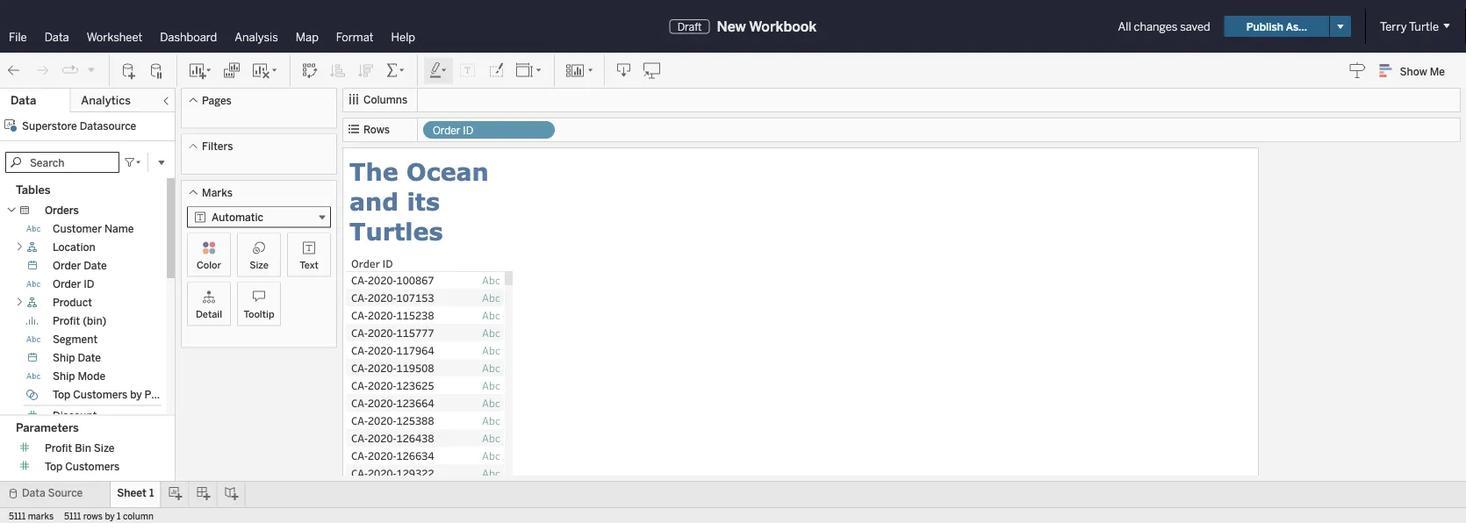 Task type: describe. For each thing, give the bounding box(es) containing it.
show
[[1400, 65, 1427, 77]]

name
[[104, 223, 134, 235]]

redo image
[[33, 62, 51, 79]]

0 horizontal spatial size
[[94, 442, 115, 454]]

tables
[[16, 183, 50, 197]]

5111 for 5111 rows by 1 column
[[64, 511, 81, 522]]

changes
[[1134, 19, 1178, 33]]

1 vertical spatial profit
[[145, 389, 172, 401]]

analytics
[[81, 94, 131, 108]]

location
[[53, 241, 95, 254]]

sheet
[[117, 487, 147, 500]]

terry
[[1380, 19, 1407, 33]]

top customers by profit
[[53, 389, 172, 401]]

0 vertical spatial order id
[[433, 124, 473, 137]]

publish as...
[[1246, 20, 1307, 33]]

5111 for 5111 marks
[[9, 511, 26, 522]]

rows
[[363, 123, 390, 136]]

the
[[349, 157, 398, 185]]

all changes saved
[[1118, 19, 1210, 33]]

publish as... button
[[1225, 16, 1329, 37]]

format workbook image
[[487, 62, 505, 79]]

top for top customers by profit
[[53, 389, 70, 401]]

tooltip
[[244, 308, 274, 320]]

customer
[[53, 223, 102, 235]]

column
[[123, 511, 154, 522]]

workbook
[[749, 18, 817, 35]]

profit (bin)
[[53, 315, 107, 327]]

filters
[[202, 140, 233, 153]]

format
[[336, 30, 374, 44]]

new data source image
[[120, 62, 138, 79]]

superstore
[[22, 119, 77, 132]]

publish
[[1246, 20, 1284, 33]]

worksheet
[[87, 30, 142, 44]]

marks. press enter to open the view data window.. use arrow keys to navigate data visualization elements. image
[[451, 271, 505, 523]]

0 horizontal spatial 1
[[117, 511, 121, 522]]

data source
[[22, 487, 83, 500]]

5111 marks
[[9, 511, 54, 522]]

data guide image
[[1349, 61, 1367, 79]]

orders
[[45, 204, 79, 217]]

pause auto updates image
[[148, 62, 166, 79]]

profit for profit bin size
[[45, 442, 72, 454]]

bin
[[75, 442, 91, 454]]

ship date
[[53, 352, 101, 364]]

product
[[53, 296, 92, 309]]

collapse image
[[161, 96, 171, 106]]

discount
[[53, 410, 97, 422]]

rows
[[83, 511, 103, 522]]

new workbook
[[717, 18, 817, 35]]

draft
[[678, 20, 702, 33]]

0 horizontal spatial id
[[84, 278, 94, 291]]

order date
[[53, 259, 107, 272]]

source
[[48, 487, 83, 500]]

its
[[407, 187, 440, 215]]

turtles
[[349, 216, 443, 245]]

fit image
[[515, 62, 543, 79]]

clear sheet image
[[251, 62, 279, 79]]

download image
[[615, 62, 633, 79]]

1 vertical spatial order id
[[53, 278, 94, 291]]

marks
[[202, 186, 233, 199]]

pages
[[202, 94, 232, 107]]

ship for ship mode
[[53, 370, 75, 383]]



Task type: vqa. For each thing, say whether or not it's contained in the screenshot.
6th Schedule icon from the bottom
no



Task type: locate. For each thing, give the bounding box(es) containing it.
2 vertical spatial order
[[53, 278, 81, 291]]

datasource
[[80, 119, 136, 132]]

customers down mode
[[73, 389, 128, 401]]

0 vertical spatial id
[[463, 124, 473, 137]]

size right bin
[[94, 442, 115, 454]]

replay animation image
[[61, 62, 79, 79], [86, 64, 97, 75]]

as...
[[1286, 20, 1307, 33]]

0 vertical spatial date
[[84, 259, 107, 272]]

1 5111 from the left
[[9, 511, 26, 522]]

color
[[197, 259, 221, 271]]

0 vertical spatial 1
[[149, 487, 154, 500]]

show labels image
[[459, 62, 477, 79]]

id down order date
[[84, 278, 94, 291]]

1 horizontal spatial replay animation image
[[86, 64, 97, 75]]

0 horizontal spatial order id
[[53, 278, 94, 291]]

1 vertical spatial order
[[53, 259, 81, 272]]

1 horizontal spatial 5111
[[64, 511, 81, 522]]

data up redo image
[[45, 30, 69, 44]]

Search text field
[[5, 152, 119, 173]]

sheet 1
[[117, 487, 154, 500]]

1 horizontal spatial order id
[[433, 124, 473, 137]]

1 ship from the top
[[53, 352, 75, 364]]

swap rows and columns image
[[301, 62, 319, 79]]

totals image
[[385, 62, 406, 79]]

1 vertical spatial customers
[[65, 460, 120, 473]]

superstore datasource
[[22, 119, 136, 132]]

customers for top customers
[[65, 460, 120, 473]]

date
[[84, 259, 107, 272], [78, 352, 101, 364]]

columns
[[363, 94, 408, 106]]

order up product
[[53, 278, 81, 291]]

and
[[349, 187, 399, 215]]

ship
[[53, 352, 75, 364], [53, 370, 75, 383]]

order id
[[433, 124, 473, 137], [53, 278, 94, 291]]

0 vertical spatial data
[[45, 30, 69, 44]]

map
[[296, 30, 319, 44]]

data up the 5111 marks
[[22, 487, 45, 500]]

publish your workbook to edit in tableau desktop image
[[644, 62, 661, 79]]

5111 left rows
[[64, 511, 81, 522]]

1 vertical spatial ship
[[53, 370, 75, 383]]

the ocean and its turtles
[[349, 157, 497, 245]]

all
[[1118, 19, 1131, 33]]

mode
[[78, 370, 105, 383]]

show me
[[1400, 65, 1445, 77]]

help
[[391, 30, 415, 44]]

by
[[130, 389, 142, 401], [105, 511, 115, 522]]

ship mode
[[53, 370, 105, 383]]

sort descending image
[[357, 62, 375, 79]]

profit bin size
[[45, 442, 115, 454]]

0 horizontal spatial 5111
[[9, 511, 26, 522]]

file
[[9, 30, 27, 44]]

1 vertical spatial top
[[45, 460, 63, 473]]

text
[[300, 259, 318, 271]]

profit
[[53, 315, 80, 327], [145, 389, 172, 401], [45, 442, 72, 454]]

1 vertical spatial by
[[105, 511, 115, 522]]

1 horizontal spatial 1
[[149, 487, 154, 500]]

5111 rows by 1 column
[[64, 511, 154, 522]]

id up ocean
[[463, 124, 473, 137]]

customers
[[73, 389, 128, 401], [65, 460, 120, 473]]

1 horizontal spatial id
[[463, 124, 473, 137]]

by for 1
[[105, 511, 115, 522]]

0 vertical spatial order
[[433, 124, 461, 137]]

top
[[53, 389, 70, 401], [45, 460, 63, 473]]

undo image
[[5, 62, 23, 79]]

5111 left the marks
[[9, 511, 26, 522]]

order
[[433, 124, 461, 137], [53, 259, 81, 272], [53, 278, 81, 291]]

highlight image
[[428, 62, 449, 79]]

ship down ship date
[[53, 370, 75, 383]]

dashboard
[[160, 30, 217, 44]]

customer name
[[53, 223, 134, 235]]

new worksheet image
[[188, 62, 212, 79]]

1
[[149, 487, 154, 500], [117, 511, 121, 522]]

top up data source
[[45, 460, 63, 473]]

1 horizontal spatial by
[[130, 389, 142, 401]]

top up the discount
[[53, 389, 70, 401]]

order id up ocean
[[433, 124, 473, 137]]

date for order date
[[84, 259, 107, 272]]

duplicate image
[[223, 62, 241, 79]]

show/hide cards image
[[565, 62, 594, 79]]

1 vertical spatial 1
[[117, 511, 121, 522]]

date down location
[[84, 259, 107, 272]]

data down undo icon
[[11, 94, 36, 108]]

2 vertical spatial profit
[[45, 442, 72, 454]]

2 5111 from the left
[[64, 511, 81, 522]]

0 vertical spatial top
[[53, 389, 70, 401]]

data
[[45, 30, 69, 44], [11, 94, 36, 108], [22, 487, 45, 500]]

2 vertical spatial data
[[22, 487, 45, 500]]

marks
[[28, 511, 54, 522]]

date up mode
[[78, 352, 101, 364]]

0 vertical spatial by
[[130, 389, 142, 401]]

id
[[463, 124, 473, 137], [84, 278, 94, 291]]

1 vertical spatial date
[[78, 352, 101, 364]]

turtle
[[1409, 19, 1439, 33]]

replay animation image right redo image
[[61, 62, 79, 79]]

1 vertical spatial size
[[94, 442, 115, 454]]

order up ocean
[[433, 124, 461, 137]]

new
[[717, 18, 746, 35]]

0 vertical spatial profit
[[53, 315, 80, 327]]

0 vertical spatial size
[[249, 259, 269, 271]]

saved
[[1180, 19, 1210, 33]]

(bin)
[[83, 315, 107, 327]]

sort ascending image
[[329, 62, 347, 79]]

0 horizontal spatial by
[[105, 511, 115, 522]]

0 vertical spatial customers
[[73, 389, 128, 401]]

1 vertical spatial data
[[11, 94, 36, 108]]

1 right sheet
[[149, 487, 154, 500]]

parameters
[[16, 421, 79, 435]]

0 horizontal spatial replay animation image
[[61, 62, 79, 79]]

profit for profit (bin)
[[53, 315, 80, 327]]

1 vertical spatial id
[[84, 278, 94, 291]]

show me button
[[1372, 57, 1461, 84]]

order down location
[[53, 259, 81, 272]]

replay animation image up analytics
[[86, 64, 97, 75]]

ship for ship date
[[53, 352, 75, 364]]

segment
[[53, 333, 98, 346]]

2 ship from the top
[[53, 370, 75, 383]]

top for top customers
[[45, 460, 63, 473]]

detail
[[196, 308, 222, 320]]

me
[[1430, 65, 1445, 77]]

customers for top customers by profit
[[73, 389, 128, 401]]

size
[[249, 259, 269, 271], [94, 442, 115, 454]]

ocean
[[406, 157, 489, 185]]

terry turtle
[[1380, 19, 1439, 33]]

1 horizontal spatial size
[[249, 259, 269, 271]]

by for profit
[[130, 389, 142, 401]]

ship down segment
[[53, 352, 75, 364]]

analysis
[[235, 30, 278, 44]]

size up tooltip
[[249, 259, 269, 271]]

0 vertical spatial ship
[[53, 352, 75, 364]]

5111
[[9, 511, 26, 522], [64, 511, 81, 522]]

top customers
[[45, 460, 120, 473]]

customers down bin
[[65, 460, 120, 473]]

1 left column
[[117, 511, 121, 522]]

date for ship date
[[78, 352, 101, 364]]

order id up product
[[53, 278, 94, 291]]



